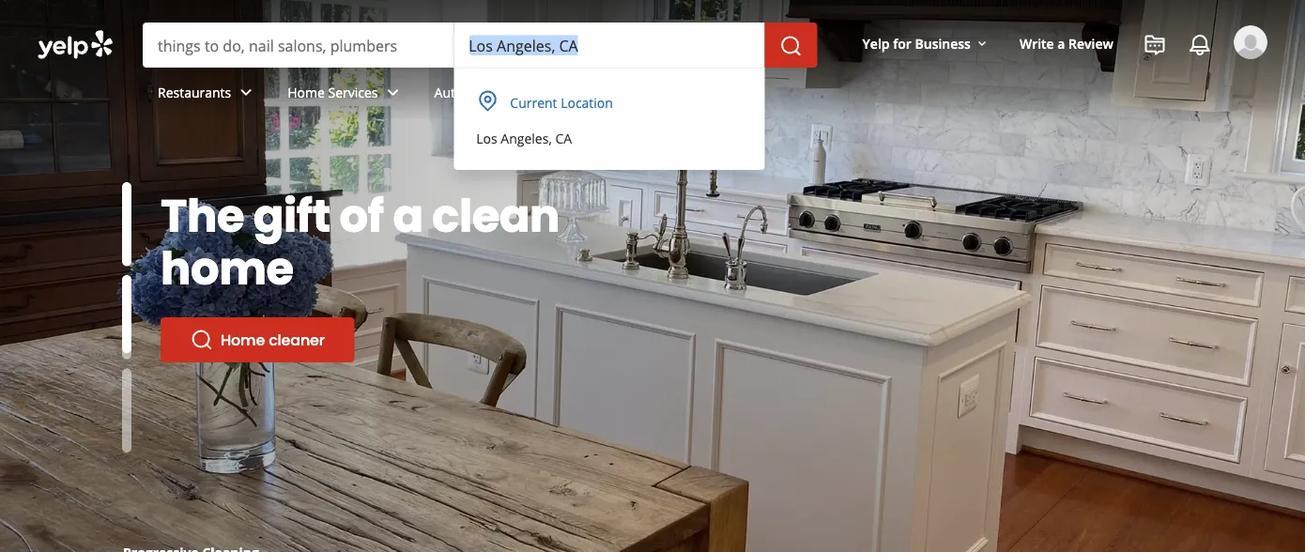 Task type: locate. For each thing, give the bounding box(es) containing it.
1 services from the left
[[328, 83, 378, 101]]

24 chevron down v2 image
[[520, 81, 543, 104], [609, 81, 632, 104]]

a
[[1057, 34, 1065, 52], [393, 184, 423, 247]]

business
[[915, 34, 971, 52]]

0 horizontal spatial a
[[393, 184, 423, 247]]

restaurants
[[158, 83, 231, 101]]

home inside 'home services' link
[[288, 83, 325, 101]]

more
[[573, 83, 605, 101]]

1 vertical spatial select slide image
[[122, 270, 131, 354]]

of
[[339, 184, 384, 247]]

24 chevron down v2 image inside auto services link
[[520, 81, 543, 104]]

24 chevron down v2 image
[[235, 81, 257, 104], [382, 81, 404, 104]]

clean
[[432, 184, 560, 247]]

0 horizontal spatial 24 chevron down v2 image
[[520, 81, 543, 104]]

0 vertical spatial a
[[1057, 34, 1065, 52]]

home for home cleaner
[[221, 329, 265, 350]]

24 chevron down v2 image inside 'home services' link
[[382, 81, 404, 104]]

24 chevron down v2 image inside restaurants link
[[235, 81, 257, 104]]

home cleaner
[[221, 329, 325, 350]]

search image
[[780, 35, 802, 57]]

None field
[[158, 35, 439, 55], [469, 35, 750, 55], [469, 35, 750, 55]]

1 horizontal spatial home
[[288, 83, 325, 101]]

home services
[[288, 83, 378, 101]]

0 vertical spatial select slide image
[[122, 182, 131, 266]]

0 vertical spatial home
[[288, 83, 325, 101]]

services
[[328, 83, 378, 101], [467, 83, 516, 101]]

auto
[[434, 83, 463, 101]]

0 horizontal spatial services
[[328, 83, 378, 101]]

24 chevron down v2 image right more
[[609, 81, 632, 104]]

  text field
[[469, 35, 750, 55]]

0 horizontal spatial home
[[221, 329, 265, 350]]

1 horizontal spatial 24 chevron down v2 image
[[609, 81, 632, 104]]

2 services from the left
[[467, 83, 516, 101]]

restaurants link
[[143, 68, 272, 122]]

the gift of a clean home
[[161, 184, 560, 300]]

0 horizontal spatial 24 chevron down v2 image
[[235, 81, 257, 104]]

write
[[1020, 34, 1054, 52]]

1 horizontal spatial a
[[1057, 34, 1065, 52]]

24 search v2 image
[[191, 329, 213, 351]]

current location link
[[465, 84, 754, 121]]

24 chevron down v2 image for home services
[[382, 81, 404, 104]]

current location
[[510, 93, 613, 111]]

1 vertical spatial home
[[221, 329, 265, 350]]

home
[[288, 83, 325, 101], [221, 329, 265, 350]]

home down find field
[[288, 83, 325, 101]]

yelp for business
[[862, 34, 971, 52]]

ca
[[555, 129, 572, 147]]

gift
[[253, 184, 330, 247]]

a inside the gift of a clean home
[[393, 184, 423, 247]]

business categories element
[[143, 68, 1268, 122]]

user actions element
[[847, 23, 1294, 139]]

services for auto services
[[467, 83, 516, 101]]

a right write
[[1057, 34, 1065, 52]]

1 24 chevron down v2 image from the left
[[520, 81, 543, 104]]

services right auto at left top
[[467, 83, 516, 101]]

2 select slide image from the top
[[122, 270, 131, 354]]

auto services link
[[419, 68, 558, 122]]

for
[[893, 34, 912, 52]]

select slide image left the
[[122, 182, 131, 266]]

home right 24 search v2 icon
[[221, 329, 265, 350]]

home inside 'home cleaner' link
[[221, 329, 265, 350]]

1 horizontal spatial 24 chevron down v2 image
[[382, 81, 404, 104]]

24 chevron down v2 image right restaurants
[[235, 81, 257, 104]]

select slide image left 24 search v2 icon
[[122, 270, 131, 354]]

1 horizontal spatial services
[[467, 83, 516, 101]]

services for home services
[[328, 83, 378, 101]]

Near text field
[[469, 35, 750, 55]]

1 vertical spatial a
[[393, 184, 423, 247]]

a right of
[[393, 184, 423, 247]]

1 24 chevron down v2 image from the left
[[235, 81, 257, 104]]

2 24 chevron down v2 image from the left
[[609, 81, 632, 104]]

24 chevron down v2 image right 24 marker v2 icon
[[520, 81, 543, 104]]

select slide image
[[122, 182, 131, 266], [122, 270, 131, 354]]

None search field
[[0, 0, 1305, 200], [143, 23, 821, 68], [0, 0, 1305, 200], [143, 23, 821, 68]]

2 24 chevron down v2 image from the left
[[382, 81, 404, 104]]

yelp for business button
[[855, 26, 997, 60]]

24 chevron down v2 image for more
[[609, 81, 632, 104]]

the
[[161, 184, 244, 247]]

  text field inside explore banner section banner
[[469, 35, 750, 55]]

services down find field
[[328, 83, 378, 101]]

24 chevron down v2 image inside more "link"
[[609, 81, 632, 104]]

24 chevron down v2 image left auto at left top
[[382, 81, 404, 104]]

projects image
[[1144, 34, 1166, 56]]



Task type: describe. For each thing, give the bounding box(es) containing it.
auto services
[[434, 83, 516, 101]]

explore banner section banner
[[0, 0, 1305, 552]]

none field find
[[158, 35, 439, 55]]

notifications image
[[1189, 34, 1211, 56]]

home services link
[[272, 68, 419, 122]]

home cleaner link
[[161, 317, 355, 362]]

24 marker v2 image
[[476, 90, 499, 112]]

los
[[476, 129, 497, 147]]

home
[[161, 237, 294, 300]]

write a review link
[[1012, 26, 1121, 60]]

cleaner
[[269, 329, 325, 350]]

24 chevron down v2 image for auto services
[[520, 81, 543, 104]]

24 chevron down v2 image for restaurants
[[235, 81, 257, 104]]

los angeles, ca
[[476, 129, 572, 147]]

review
[[1069, 34, 1114, 52]]

current
[[510, 93, 557, 111]]

los angeles, ca link
[[465, 121, 750, 155]]

home for home services
[[288, 83, 325, 101]]

1 select slide image from the top
[[122, 182, 131, 266]]

bob b. image
[[1234, 25, 1268, 59]]

16 chevron down v2 image
[[975, 36, 990, 51]]

angeles,
[[501, 129, 552, 147]]

more link
[[558, 68, 647, 122]]

location
[[561, 93, 613, 111]]

write a review
[[1020, 34, 1114, 52]]

yelp
[[862, 34, 890, 52]]

Find text field
[[158, 35, 439, 55]]



Task type: vqa. For each thing, say whether or not it's contained in the screenshot.
the "reviews" to the left
no



